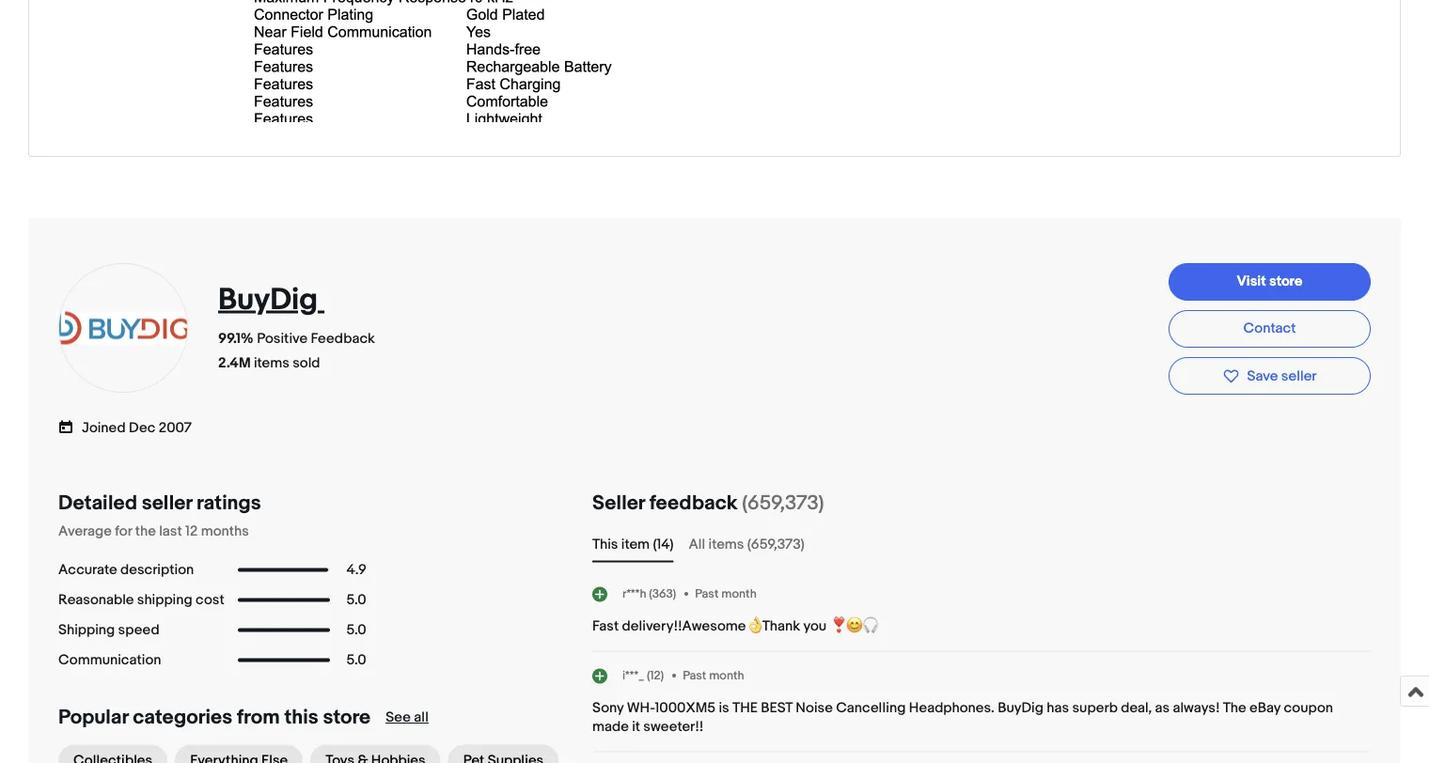 Task type: vqa. For each thing, say whether or not it's contained in the screenshot.
in inside view all in hair care & styling products
no



Task type: locate. For each thing, give the bounding box(es) containing it.
1 vertical spatial month
[[709, 669, 745, 683]]

as
[[1156, 700, 1170, 717]]

headphones.
[[909, 700, 995, 717]]

1 horizontal spatial buydig
[[998, 700, 1044, 717]]

past month up the is
[[683, 669, 745, 683]]

speed
[[118, 622, 160, 639]]

12
[[185, 524, 198, 540]]

past month up fast delivery!!awesome👌 thank you ❣️ 😊 🎧
[[695, 587, 757, 601]]

(659,373) right all
[[748, 537, 805, 554]]

joined dec 2007
[[82, 420, 192, 437]]

🎧
[[863, 619, 876, 635]]

1 vertical spatial seller
[[142, 492, 192, 516]]

1 horizontal spatial seller
[[1282, 368, 1317, 385]]

feedback
[[311, 330, 375, 347]]

popular categories from this store
[[58, 706, 371, 730]]

2 5.0 from the top
[[347, 622, 367, 639]]

wh-
[[627, 700, 655, 717]]

1 horizontal spatial items
[[709, 537, 744, 554]]

r***h (363)
[[623, 587, 676, 601]]

1 vertical spatial (659,373)
[[748, 537, 805, 554]]

5.0
[[347, 592, 367, 609], [347, 622, 367, 639], [347, 652, 367, 669]]

from
[[237, 706, 280, 730]]

communication
[[58, 652, 161, 669]]

all items (659,373)
[[689, 537, 805, 554]]

buydig left has
[[998, 700, 1044, 717]]

buydig link
[[218, 282, 325, 319]]

5.0 for shipping
[[347, 592, 367, 609]]

month
[[722, 587, 757, 601], [709, 669, 745, 683]]

shipping
[[137, 592, 193, 609]]

month for thank
[[722, 587, 757, 601]]

noise
[[796, 700, 833, 717]]

all
[[414, 710, 429, 727]]

save
[[1248, 368, 1279, 385]]

you
[[804, 619, 827, 635]]

r***h
[[623, 587, 647, 601]]

(659,373) up all items (659,373)
[[742, 492, 824, 516]]

all
[[689, 537, 706, 554]]

accurate description
[[58, 562, 194, 579]]

fast delivery!!awesome👌 thank you ❣️ 😊 🎧
[[593, 619, 876, 635]]

0 vertical spatial store
[[1270, 273, 1303, 290]]

past up 1000xm5
[[683, 669, 707, 683]]

items right all
[[709, 537, 744, 554]]

0 vertical spatial seller
[[1282, 368, 1317, 385]]

1 vertical spatial past month
[[683, 669, 745, 683]]

sold
[[293, 355, 320, 372]]

0 vertical spatial 5.0
[[347, 592, 367, 609]]

store right visit on the top right of page
[[1270, 273, 1303, 290]]

popular
[[58, 706, 128, 730]]

past for 1000xm5
[[683, 669, 707, 683]]

store
[[1270, 273, 1303, 290], [323, 706, 371, 730]]

1 horizontal spatial store
[[1270, 273, 1303, 290]]

1 5.0 from the top
[[347, 592, 367, 609]]

seller right save
[[1282, 368, 1317, 385]]

contact
[[1244, 320, 1297, 337]]

detailed seller ratings
[[58, 492, 261, 516]]

description
[[120, 562, 194, 579]]

0 vertical spatial items
[[254, 355, 290, 372]]

😊
[[846, 619, 860, 635]]

0 horizontal spatial items
[[254, 355, 290, 372]]

see all
[[386, 710, 429, 727]]

1 vertical spatial 5.0
[[347, 622, 367, 639]]

1 vertical spatial past
[[683, 669, 707, 683]]

1 vertical spatial buydig
[[998, 700, 1044, 717]]

store right this
[[323, 706, 371, 730]]

buydig
[[218, 282, 318, 319], [998, 700, 1044, 717]]

buydig up positive
[[218, 282, 318, 319]]

2 vertical spatial 5.0
[[347, 652, 367, 669]]

this item (14)
[[593, 537, 674, 554]]

items down positive
[[254, 355, 290, 372]]

has
[[1047, 700, 1070, 717]]

seller for save
[[1282, 368, 1317, 385]]

1 vertical spatial store
[[323, 706, 371, 730]]

contact link
[[1169, 310, 1371, 348]]

dec
[[129, 420, 156, 437]]

3 5.0 from the top
[[347, 652, 367, 669]]

0 vertical spatial (659,373)
[[742, 492, 824, 516]]

0 vertical spatial past
[[695, 587, 719, 601]]

past
[[695, 587, 719, 601], [683, 669, 707, 683]]

seller inside button
[[1282, 368, 1317, 385]]

coupon
[[1284, 700, 1334, 717]]

(659,373)
[[742, 492, 824, 516], [748, 537, 805, 554]]

0 vertical spatial past month
[[695, 587, 757, 601]]

past month
[[695, 587, 757, 601], [683, 669, 745, 683]]

past month for 1000xm5
[[683, 669, 745, 683]]

seller for detailed
[[142, 492, 192, 516]]

tab list
[[593, 535, 1371, 556]]

month up fast delivery!!awesome👌 thank you ❣️ 😊 🎧
[[722, 587, 757, 601]]

sweeter!!
[[644, 719, 704, 736]]

0 horizontal spatial buydig
[[218, 282, 318, 319]]

0 vertical spatial month
[[722, 587, 757, 601]]

seller
[[1282, 368, 1317, 385], [142, 492, 192, 516]]

best
[[761, 700, 793, 717]]

1 vertical spatial items
[[709, 537, 744, 554]]

text__icon wrapper image
[[58, 418, 82, 435]]

2007
[[159, 420, 192, 437]]

delivery!!awesome👌
[[622, 619, 759, 635]]

past for thank
[[695, 587, 719, 601]]

this
[[284, 706, 319, 730]]

past up delivery!!awesome👌
[[695, 587, 719, 601]]

average for the last 12 months
[[58, 524, 249, 540]]

0 horizontal spatial seller
[[142, 492, 192, 516]]

items
[[254, 355, 290, 372], [709, 537, 744, 554]]

i***_ (12)
[[623, 669, 664, 683]]

the
[[135, 524, 156, 540]]

seller up last
[[142, 492, 192, 516]]

sony wh-1000xm5 is the best noise cancelling headphones.  buydig has superb deal, as always! the ebay coupon made it sweeter!!
[[593, 700, 1334, 736]]

(659,373) for all items (659,373)
[[748, 537, 805, 554]]

seller
[[593, 492, 645, 516]]

month up the is
[[709, 669, 745, 683]]

(12)
[[647, 669, 664, 683]]



Task type: describe. For each thing, give the bounding box(es) containing it.
4.9
[[347, 562, 367, 579]]

cancelling
[[836, 700, 906, 717]]

joined
[[82, 420, 126, 437]]

99.1% positive feedback 2.4m items sold
[[218, 330, 375, 372]]

fast
[[593, 619, 619, 635]]

cost
[[196, 592, 225, 609]]

month for 1000xm5
[[709, 669, 745, 683]]

accurate
[[58, 562, 117, 579]]

past month for thank
[[695, 587, 757, 601]]

superb
[[1073, 700, 1118, 717]]

see all link
[[386, 710, 429, 727]]

reasonable shipping cost
[[58, 592, 225, 609]]

made
[[593, 719, 629, 736]]

ratings
[[197, 492, 261, 516]]

thank
[[763, 619, 800, 635]]

❣️
[[830, 619, 843, 635]]

for
[[115, 524, 132, 540]]

ebay
[[1250, 700, 1281, 717]]

(363)
[[649, 587, 676, 601]]

reasonable
[[58, 592, 134, 609]]

save seller button
[[1169, 357, 1371, 395]]

the
[[1224, 700, 1247, 717]]

seller feedback (659,373)
[[593, 492, 824, 516]]

99.1%
[[218, 330, 254, 347]]

average
[[58, 524, 112, 540]]

i***_
[[623, 669, 644, 683]]

shipping speed
[[58, 622, 160, 639]]

feedback
[[650, 492, 738, 516]]

detailed
[[58, 492, 137, 516]]

it
[[632, 719, 641, 736]]

this
[[593, 537, 618, 554]]

positive
[[257, 330, 308, 347]]

items inside 99.1% positive feedback 2.4m items sold
[[254, 355, 290, 372]]

sony
[[593, 700, 624, 717]]

deal,
[[1121, 700, 1152, 717]]

buydig image
[[57, 312, 189, 345]]

save seller
[[1248, 368, 1317, 385]]

last
[[159, 524, 182, 540]]

0 vertical spatial buydig
[[218, 282, 318, 319]]

(659,373) for seller feedback (659,373)
[[742, 492, 824, 516]]

the
[[733, 700, 758, 717]]

shipping
[[58, 622, 115, 639]]

item
[[622, 537, 650, 554]]

always!
[[1173, 700, 1220, 717]]

visit store link
[[1169, 263, 1371, 301]]

months
[[201, 524, 249, 540]]

0 horizontal spatial store
[[323, 706, 371, 730]]

store inside 'link'
[[1270, 273, 1303, 290]]

buydig inside sony wh-1000xm5 is the best noise cancelling headphones.  buydig has superb deal, as always! the ebay coupon made it sweeter!!
[[998, 700, 1044, 717]]

is
[[719, 700, 730, 717]]

visit
[[1237, 273, 1267, 290]]

categories
[[133, 706, 232, 730]]

see
[[386, 710, 411, 727]]

tab list containing this item (14)
[[593, 535, 1371, 556]]

5.0 for speed
[[347, 622, 367, 639]]

1000xm5
[[655, 700, 716, 717]]

visit store
[[1237, 273, 1303, 290]]

2.4m
[[218, 355, 251, 372]]

(14)
[[653, 537, 674, 554]]



